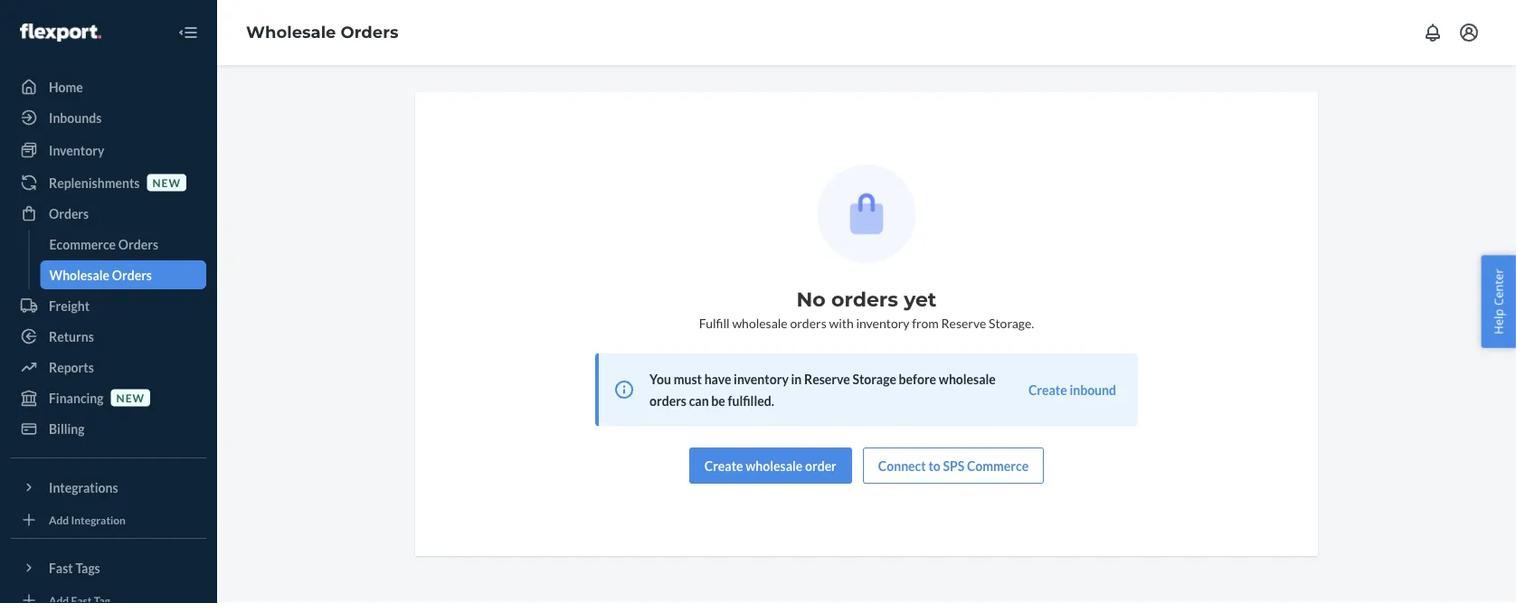 Task type: locate. For each thing, give the bounding box(es) containing it.
2 vertical spatial wholesale
[[746, 458, 803, 474]]

create inbound
[[1028, 382, 1116, 398]]

create
[[1028, 382, 1067, 398], [704, 458, 743, 474]]

0 horizontal spatial wholesale orders
[[49, 267, 152, 283]]

1 vertical spatial create
[[704, 458, 743, 474]]

0 vertical spatial wholesale
[[246, 22, 336, 42]]

1 horizontal spatial wholesale
[[246, 22, 336, 42]]

orders down no
[[790, 315, 827, 331]]

0 vertical spatial create
[[1028, 382, 1067, 398]]

create wholesale order button
[[689, 448, 852, 484]]

center
[[1490, 269, 1507, 306]]

1 vertical spatial reserve
[[804, 371, 850, 387]]

0 vertical spatial inventory
[[856, 315, 910, 331]]

inventory up "fulfilled."
[[734, 371, 789, 387]]

1 horizontal spatial wholesale orders link
[[246, 22, 398, 42]]

replenishments
[[49, 175, 140, 190]]

orders
[[831, 287, 898, 312], [790, 315, 827, 331], [650, 393, 687, 408]]

in
[[791, 371, 802, 387]]

close navigation image
[[177, 22, 199, 43]]

orders down you at the left bottom
[[650, 393, 687, 408]]

reserve right in
[[804, 371, 850, 387]]

before
[[899, 371, 936, 387]]

create for create inbound
[[1028, 382, 1067, 398]]

create down the "be"
[[704, 458, 743, 474]]

ecommerce orders
[[49, 237, 158, 252]]

wholesale right fulfill
[[732, 315, 788, 331]]

0 horizontal spatial reserve
[[804, 371, 850, 387]]

new
[[152, 176, 181, 189], [116, 391, 145, 404]]

wholesale
[[732, 315, 788, 331], [939, 371, 996, 387], [746, 458, 803, 474]]

inventory link
[[11, 136, 206, 165]]

inventory right with
[[856, 315, 910, 331]]

no orders yet fulfill wholesale orders with inventory from reserve storage.
[[699, 287, 1034, 331]]

1 vertical spatial new
[[116, 391, 145, 404]]

0 horizontal spatial orders
[[650, 393, 687, 408]]

wholesale orders
[[246, 22, 398, 42], [49, 267, 152, 283]]

connect to sps commerce button
[[863, 448, 1044, 484]]

orders up with
[[831, 287, 898, 312]]

0 vertical spatial new
[[152, 176, 181, 189]]

to
[[928, 458, 941, 474]]

orders
[[341, 22, 398, 42], [49, 206, 89, 221], [118, 237, 158, 252], [112, 267, 152, 283]]

inventory
[[856, 315, 910, 331], [734, 371, 789, 387]]

1 vertical spatial orders
[[790, 315, 827, 331]]

open account menu image
[[1458, 22, 1480, 43]]

integration
[[71, 513, 126, 526]]

integrations button
[[11, 473, 206, 502]]

home link
[[11, 72, 206, 101]]

reports
[[49, 360, 94, 375]]

1 vertical spatial wholesale
[[939, 371, 996, 387]]

create for create wholesale order
[[704, 458, 743, 474]]

wholesale right before
[[939, 371, 996, 387]]

yet
[[904, 287, 937, 312]]

0 horizontal spatial wholesale orders link
[[40, 261, 206, 289]]

help center
[[1490, 269, 1507, 335]]

0 horizontal spatial new
[[116, 391, 145, 404]]

1 horizontal spatial wholesale orders
[[246, 22, 398, 42]]

wholesale orders link
[[246, 22, 398, 42], [40, 261, 206, 289]]

reserve right from
[[941, 315, 986, 331]]

be
[[711, 393, 725, 408]]

connect
[[878, 458, 926, 474]]

0 horizontal spatial wholesale
[[49, 267, 110, 283]]

orders inside you must have inventory in reserve storage before wholesale orders can be fulfilled.
[[650, 393, 687, 408]]

create left inbound on the bottom
[[1028, 382, 1067, 398]]

orders link
[[11, 199, 206, 228]]

1 horizontal spatial orders
[[790, 315, 827, 331]]

help
[[1490, 309, 1507, 335]]

inventory inside no orders yet fulfill wholesale orders with inventory from reserve storage.
[[856, 315, 910, 331]]

reserve
[[941, 315, 986, 331], [804, 371, 850, 387]]

1 horizontal spatial create
[[1028, 382, 1067, 398]]

fast tags
[[49, 560, 100, 576]]

1 vertical spatial wholesale orders
[[49, 267, 152, 283]]

2 vertical spatial orders
[[650, 393, 687, 408]]

0 vertical spatial wholesale
[[732, 315, 788, 331]]

new down reports link
[[116, 391, 145, 404]]

connect to sps commerce link
[[863, 448, 1044, 484]]

no
[[797, 287, 826, 312]]

fulfilled.
[[728, 393, 774, 408]]

1 vertical spatial inventory
[[734, 371, 789, 387]]

wholesale left order
[[746, 458, 803, 474]]

0 horizontal spatial inventory
[[734, 371, 789, 387]]

wholesale inside button
[[746, 458, 803, 474]]

1 horizontal spatial reserve
[[941, 315, 986, 331]]

0 vertical spatial reserve
[[941, 315, 986, 331]]

ecommerce
[[49, 237, 116, 252]]

connect to sps commerce
[[878, 458, 1029, 474]]

inbound
[[1070, 382, 1116, 398]]

0 vertical spatial orders
[[831, 287, 898, 312]]

wholesale
[[246, 22, 336, 42], [49, 267, 110, 283]]

1 horizontal spatial new
[[152, 176, 181, 189]]

can
[[689, 393, 709, 408]]

from
[[912, 315, 939, 331]]

new up "orders" link
[[152, 176, 181, 189]]

storage
[[853, 371, 896, 387]]

1 vertical spatial wholesale
[[49, 267, 110, 283]]

1 vertical spatial wholesale orders link
[[40, 261, 206, 289]]

0 vertical spatial wholesale orders link
[[246, 22, 398, 42]]

1 horizontal spatial inventory
[[856, 315, 910, 331]]

0 horizontal spatial create
[[704, 458, 743, 474]]



Task type: describe. For each thing, give the bounding box(es) containing it.
fast
[[49, 560, 73, 576]]

order
[[805, 458, 837, 474]]

help center button
[[1481, 255, 1516, 348]]

wholesale inside you must have inventory in reserve storage before wholesale orders can be fulfilled.
[[939, 371, 996, 387]]

financing
[[49, 390, 104, 406]]

open notifications image
[[1422, 22, 1444, 43]]

storage.
[[989, 315, 1034, 331]]

fast tags button
[[11, 554, 206, 583]]

reserve inside no orders yet fulfill wholesale orders with inventory from reserve storage.
[[941, 315, 986, 331]]

fulfill
[[699, 315, 730, 331]]

freight link
[[11, 291, 206, 320]]

tags
[[75, 560, 100, 576]]

inbounds link
[[11, 103, 206, 132]]

add integration link
[[11, 509, 206, 531]]

returns
[[49, 329, 94, 344]]

inbounds
[[49, 110, 102, 125]]

freight
[[49, 298, 90, 313]]

2 horizontal spatial orders
[[831, 287, 898, 312]]

inventory
[[49, 142, 104, 158]]

create inbound button
[[1028, 381, 1116, 399]]

reserve inside you must have inventory in reserve storage before wholesale orders can be fulfilled.
[[804, 371, 850, 387]]

billing link
[[11, 414, 206, 443]]

add
[[49, 513, 69, 526]]

have
[[704, 371, 731, 387]]

returns link
[[11, 322, 206, 351]]

integrations
[[49, 480, 118, 495]]

inventory inside you must have inventory in reserve storage before wholesale orders can be fulfilled.
[[734, 371, 789, 387]]

new for replenishments
[[152, 176, 181, 189]]

with
[[829, 315, 854, 331]]

reports link
[[11, 353, 206, 382]]

flexport logo image
[[20, 23, 101, 42]]

home
[[49, 79, 83, 95]]

you
[[650, 371, 671, 387]]

add integration
[[49, 513, 126, 526]]

billing
[[49, 421, 85, 436]]

create wholesale order
[[704, 458, 837, 474]]

empty list image
[[817, 165, 916, 263]]

you must have inventory in reserve storage before wholesale orders can be fulfilled.
[[650, 371, 996, 408]]

0 vertical spatial wholesale orders
[[246, 22, 398, 42]]

must
[[674, 371, 702, 387]]

new for financing
[[116, 391, 145, 404]]

wholesale inside no orders yet fulfill wholesale orders with inventory from reserve storage.
[[732, 315, 788, 331]]

create wholesale order link
[[689, 448, 852, 484]]

ecommerce orders link
[[40, 230, 206, 259]]

sps
[[943, 458, 965, 474]]

commerce
[[967, 458, 1029, 474]]



Task type: vqa. For each thing, say whether or not it's contained in the screenshot.
the bottommost AVAILABLE
no



